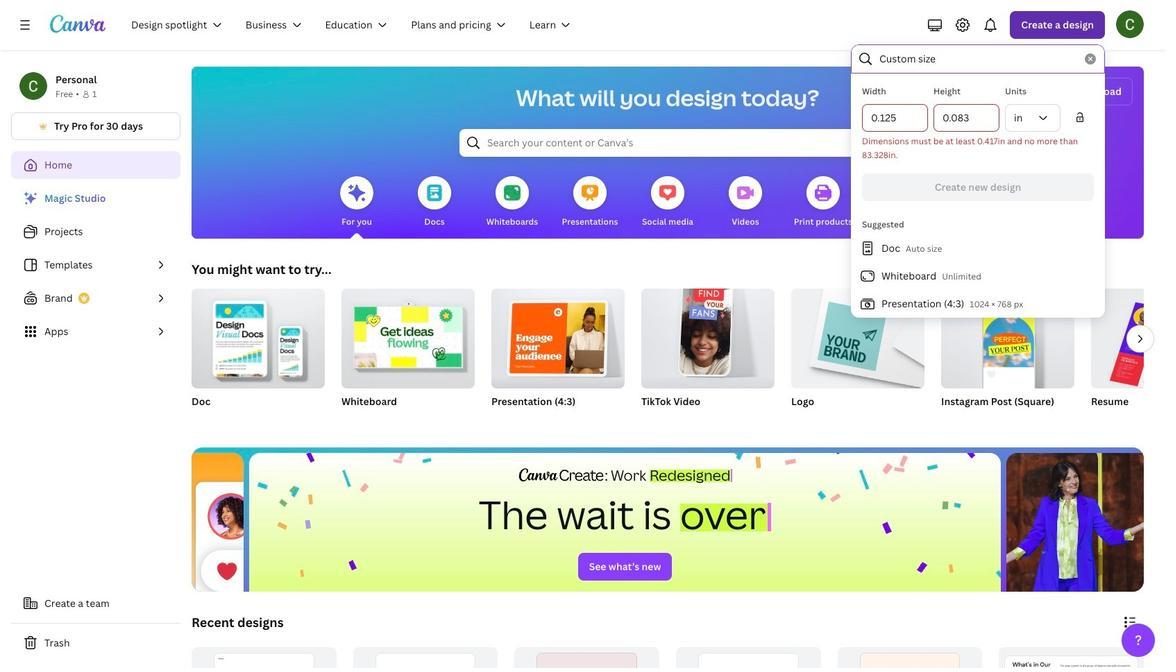 Task type: locate. For each thing, give the bounding box(es) containing it.
list
[[11, 185, 181, 346], [851, 235, 1106, 318]]

group
[[642, 281, 775, 426], [192, 289, 325, 426], [192, 289, 325, 389], [342, 289, 475, 426], [342, 289, 475, 389], [492, 289, 625, 426], [492, 289, 625, 389], [792, 289, 925, 426], [942, 289, 1075, 426], [1092, 289, 1167, 426], [192, 648, 337, 669], [353, 648, 498, 669], [515, 648, 660, 669], [676, 648, 821, 669], [838, 648, 983, 669], [1000, 648, 1144, 669]]

None search field
[[460, 129, 876, 157]]

top level navigation element
[[122, 11, 586, 39]]

alert
[[862, 135, 1094, 162]]

None number field
[[872, 105, 919, 131], [943, 105, 991, 131], [872, 105, 919, 131], [943, 105, 991, 131]]

Search search field
[[487, 130, 849, 156]]



Task type: vqa. For each thing, say whether or not it's contained in the screenshot.
"Square" image
no



Task type: describe. For each thing, give the bounding box(es) containing it.
1 horizontal spatial list
[[851, 235, 1106, 318]]

Units: in button
[[1006, 104, 1061, 132]]

0 horizontal spatial list
[[11, 185, 181, 346]]

christina overa image
[[1117, 10, 1144, 38]]

Search search field
[[880, 46, 1077, 72]]



